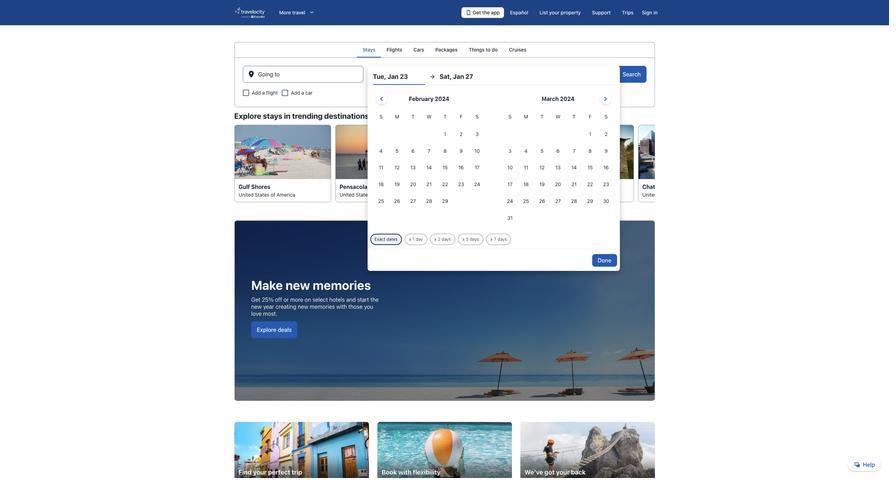 Task type: locate. For each thing, give the bounding box(es) containing it.
16 up 30
[[604, 165, 609, 171]]

1 horizontal spatial 1 button
[[582, 126, 598, 142]]

1 inside february 2024 element
[[444, 131, 446, 137]]

18 button
[[373, 176, 389, 193], [518, 176, 534, 193]]

2 20 button from the left
[[550, 176, 566, 193]]

0 vertical spatial 10
[[475, 148, 480, 154]]

28
[[426, 198, 432, 204], [571, 198, 577, 204]]

shores
[[251, 184, 270, 190]]

2 13 button from the left
[[550, 160, 566, 176]]

0 vertical spatial memories
[[313, 278, 371, 293]]

days down 31 button
[[498, 237, 507, 242]]

2 inside march 2024 element
[[605, 131, 608, 137]]

w down march 2024
[[556, 114, 561, 120]]

15 up lafayette
[[443, 165, 448, 171]]

memories down select
[[310, 304, 335, 310]]

23 inside february 2024 element
[[458, 181, 464, 187]]

a left car
[[301, 90, 304, 96]]

1 horizontal spatial 17 button
[[502, 176, 518, 193]]

1 horizontal spatial 7
[[494, 237, 497, 242]]

1 horizontal spatial 28
[[571, 198, 577, 204]]

love
[[251, 311, 262, 317]]

1 f from the left
[[460, 114, 463, 120]]

0 horizontal spatial 7 button
[[421, 143, 437, 159]]

lafayette showing a bar and night scenes as well as a small group of people image
[[436, 125, 533, 179]]

of for antonio
[[573, 192, 578, 198]]

2 for march 2024
[[605, 131, 608, 137]]

1 20 from the left
[[410, 181, 416, 187]]

your
[[549, 9, 560, 15], [253, 468, 267, 476], [556, 468, 570, 476]]

1 horizontal spatial 21
[[572, 181, 577, 187]]

2 a from the left
[[301, 90, 304, 96]]

2 16 from the left
[[604, 165, 609, 171]]

1 horizontal spatial 17
[[508, 181, 513, 187]]

1 horizontal spatial 8
[[589, 148, 592, 154]]

united down san
[[541, 192, 556, 198]]

2 ± from the left
[[434, 237, 437, 242]]

explore down "most."
[[257, 327, 276, 333]]

0 horizontal spatial 8
[[444, 148, 447, 154]]

directional image
[[429, 74, 436, 80]]

2 26 from the left
[[539, 198, 545, 204]]

states down antonio
[[558, 192, 572, 198]]

2 11 button from the left
[[518, 160, 534, 176]]

0 vertical spatial with
[[336, 304, 347, 310]]

3 states from the left
[[558, 192, 572, 198]]

25 for 2nd 25 button from the right
[[378, 198, 384, 204]]

united inside the san antonio united states of america
[[541, 192, 556, 198]]

your inside list your property link
[[549, 9, 560, 15]]

24
[[474, 181, 480, 187], [507, 198, 513, 204]]

2 days from the left
[[470, 237, 479, 242]]

0 horizontal spatial 19
[[395, 181, 400, 187]]

18 button inside february 2024 element
[[373, 176, 389, 193]]

2 2024 from the left
[[560, 96, 575, 102]]

new down the on
[[298, 304, 308, 310]]

29 left 30
[[587, 198, 593, 204]]

23 button
[[453, 176, 469, 193], [598, 176, 614, 193]]

2 29 from the left
[[587, 198, 593, 204]]

2024 right march
[[560, 96, 575, 102]]

1 4 button from the left
[[373, 143, 389, 159]]

of inside the san antonio united states of america
[[573, 192, 578, 198]]

0 horizontal spatial m
[[395, 114, 399, 120]]

20 inside march 2024 element
[[555, 181, 561, 187]]

2 21 from the left
[[572, 181, 577, 187]]

29
[[442, 198, 448, 204], [587, 198, 593, 204]]

application inside make new memories main content
[[373, 90, 614, 227]]

tab list
[[234, 42, 655, 57]]

those
[[348, 304, 363, 310]]

22 inside march 2024 element
[[587, 181, 593, 187]]

12 button
[[389, 160, 405, 176], [534, 160, 550, 176]]

16 up lafayette
[[459, 165, 464, 171]]

1 horizontal spatial w
[[556, 114, 561, 120]]

18 right pensacola
[[379, 181, 384, 187]]

11 button
[[373, 160, 389, 176], [518, 160, 534, 176]]

9 inside february 2024 element
[[460, 148, 463, 154]]

0 horizontal spatial get
[[251, 297, 260, 303]]

2 button for march 2024
[[598, 126, 614, 142]]

beach
[[369, 184, 386, 190]]

0 horizontal spatial 18 button
[[373, 176, 389, 193]]

the inside get 25% off or more on select hotels and start the new year creating new memories with those you love most.
[[370, 297, 379, 303]]

8 inside february 2024 element
[[444, 148, 447, 154]]

pensacola beach which includes a beach, a sunset and general coastal views image
[[335, 125, 432, 179]]

1 5 from the left
[[396, 148, 399, 154]]

20 inside february 2024 element
[[410, 181, 416, 187]]

6
[[412, 148, 415, 154], [557, 148, 560, 154]]

t down march 2024
[[573, 114, 576, 120]]

your right list
[[549, 9, 560, 15]]

1 horizontal spatial 24
[[507, 198, 513, 204]]

21
[[427, 181, 432, 187], [572, 181, 577, 187]]

1 horizontal spatial 20
[[555, 181, 561, 187]]

of inside pensacola beach united states of america
[[372, 192, 376, 198]]

2 5 button from the left
[[534, 143, 550, 159]]

28 inside march 2024 element
[[571, 198, 577, 204]]

0 horizontal spatial 2 button
[[453, 126, 469, 142]]

america inside the san antonio united states of america
[[579, 192, 598, 198]]

3 inside march 2024 element
[[509, 148, 512, 154]]

19 button left antonio
[[534, 176, 550, 193]]

1 horizontal spatial 22 button
[[582, 176, 598, 193]]

1 2024 from the left
[[435, 96, 449, 102]]

1 horizontal spatial 8 button
[[582, 143, 598, 159]]

1 horizontal spatial 22
[[587, 181, 593, 187]]

t down march
[[541, 114, 544, 120]]

17 button
[[469, 160, 485, 176], [502, 176, 518, 193]]

25 button down beach
[[373, 193, 389, 209]]

w down february 2024
[[427, 114, 432, 120]]

america inside gulf shores united states of america
[[276, 192, 295, 198]]

1 11 from the left
[[379, 165, 383, 171]]

1 15 from the left
[[443, 165, 448, 171]]

1 horizontal spatial 29 button
[[582, 193, 598, 209]]

2 8 from the left
[[589, 148, 592, 154]]

29 button left 30
[[582, 193, 598, 209]]

1 horizontal spatial 26
[[539, 198, 545, 204]]

± right day
[[434, 237, 437, 242]]

4 states from the left
[[659, 192, 673, 198]]

gulf shores united states of america
[[239, 184, 295, 198]]

16 button up 30
[[598, 160, 614, 176]]

pensacola
[[340, 184, 367, 190]]

1 inside march 2024 element
[[589, 131, 591, 137]]

1 horizontal spatial 11 button
[[518, 160, 534, 176]]

15
[[443, 165, 448, 171], [588, 165, 593, 171]]

2 14 from the left
[[572, 165, 577, 171]]

0 horizontal spatial 17
[[475, 165, 480, 171]]

more
[[290, 297, 303, 303]]

1 29 button from the left
[[437, 193, 453, 209]]

of for shores
[[271, 192, 275, 198]]

united down chattanooga
[[642, 192, 657, 198]]

1 horizontal spatial 18
[[524, 181, 529, 187]]

get the app link
[[461, 7, 505, 18]]

0 horizontal spatial 27 button
[[405, 193, 421, 209]]

7 inside february 2024 element
[[428, 148, 431, 154]]

download the app button image
[[466, 10, 471, 15]]

select
[[312, 297, 328, 303]]

to
[[486, 47, 491, 53]]

gulf
[[239, 184, 250, 190]]

united down gulf
[[239, 192, 254, 198]]

states inside gulf shores united states of america
[[255, 192, 269, 198]]

1 horizontal spatial 20 button
[[550, 176, 566, 193]]

1 horizontal spatial 10 button
[[502, 160, 518, 176]]

m inside february 2024 element
[[395, 114, 399, 120]]

a left flight
[[262, 90, 265, 96]]

2 w from the left
[[556, 114, 561, 120]]

1 t from the left
[[412, 114, 415, 120]]

10 inside february 2024 element
[[475, 148, 480, 154]]

1 4 from the left
[[380, 148, 383, 154]]

19 right beach
[[395, 181, 400, 187]]

13 inside march 2024 element
[[556, 165, 561, 171]]

2 21 button from the left
[[566, 176, 582, 193]]

a
[[262, 90, 265, 96], [301, 90, 304, 96]]

3 of from the left
[[573, 192, 578, 198]]

w for february
[[427, 114, 432, 120]]

1 horizontal spatial 19
[[540, 181, 545, 187]]

1 horizontal spatial get
[[473, 9, 481, 15]]

1 america from the left
[[276, 192, 295, 198]]

states inside pensacola beach united states of america
[[356, 192, 370, 198]]

± 1 day
[[409, 237, 423, 242]]

2 28 button from the left
[[566, 193, 582, 209]]

1 horizontal spatial 6 button
[[550, 143, 566, 159]]

1 horizontal spatial m
[[524, 114, 528, 120]]

12 inside march 2024 element
[[540, 165, 545, 171]]

3 ± from the left
[[462, 237, 465, 242]]

perfect
[[268, 468, 290, 476]]

0 vertical spatial in
[[654, 9, 658, 15]]

1 8 from the left
[[444, 148, 447, 154]]

1 22 from the left
[[442, 181, 448, 187]]

2 18 button from the left
[[518, 176, 534, 193]]

0 horizontal spatial 10 button
[[469, 143, 485, 159]]

states down shores
[[255, 192, 269, 198]]

13 inside february 2024 element
[[411, 165, 416, 171]]

jan
[[388, 73, 399, 80], [453, 73, 464, 80], [383, 74, 392, 80], [406, 74, 415, 80]]

0 horizontal spatial 4 button
[[373, 143, 389, 159]]

with
[[336, 304, 347, 310], [398, 468, 411, 476]]

states down chattanooga
[[659, 192, 673, 198]]

1 13 from the left
[[411, 165, 416, 171]]

1 23 button from the left
[[453, 176, 469, 193]]

0 horizontal spatial 5
[[396, 148, 399, 154]]

2 11 from the left
[[524, 165, 528, 171]]

states down pensacola
[[356, 192, 370, 198]]

a for flight
[[262, 90, 265, 96]]

26 down san
[[539, 198, 545, 204]]

0 horizontal spatial 29
[[442, 198, 448, 204]]

w inside march 2024 element
[[556, 114, 561, 120]]

0 horizontal spatial 18
[[379, 181, 384, 187]]

2 horizontal spatial 1
[[589, 131, 591, 137]]

with down 'hotels' on the bottom of page
[[336, 304, 347, 310]]

days left ± 3 days
[[442, 237, 451, 242]]

10 for bottommost the 10 button
[[508, 165, 513, 171]]

1 horizontal spatial 15
[[588, 165, 593, 171]]

1 vertical spatial with
[[398, 468, 411, 476]]

19 button
[[389, 176, 405, 193], [534, 176, 550, 193]]

2 button
[[453, 126, 469, 142], [598, 126, 614, 142]]

flexibility
[[413, 468, 441, 476]]

24 button right lafayette
[[469, 176, 485, 193]]

1 6 button from the left
[[405, 143, 421, 159]]

13 for second 13 button from the right
[[411, 165, 416, 171]]

february 2024 element
[[373, 113, 485, 210]]

0 horizontal spatial 21
[[427, 181, 432, 187]]

2 23 button from the left
[[598, 176, 614, 193]]

2 29 button from the left
[[582, 193, 598, 209]]

1 1 button from the left
[[437, 126, 453, 142]]

get the app
[[473, 9, 500, 15]]

18
[[379, 181, 384, 187], [524, 181, 529, 187]]

25 button
[[373, 193, 389, 209], [518, 193, 534, 209]]

march 2024
[[542, 96, 575, 102]]

2 f from the left
[[589, 114, 592, 120]]

1 opens in a new window image from the left
[[282, 422, 288, 428]]

1 horizontal spatial 14
[[572, 165, 577, 171]]

2 16 button from the left
[[598, 160, 614, 176]]

get left 25%
[[251, 297, 260, 303]]

14 inside february 2024 element
[[427, 165, 432, 171]]

stays
[[263, 111, 282, 121]]

18 button left san
[[518, 176, 534, 193]]

0 vertical spatial get
[[473, 9, 481, 15]]

18 button inside march 2024 element
[[518, 176, 534, 193]]

united inside pensacola beach united states of america
[[340, 192, 354, 198]]

18 button right pensacola
[[373, 176, 389, 193]]

0 horizontal spatial 21 button
[[421, 176, 437, 193]]

0 horizontal spatial 26 button
[[389, 193, 405, 209]]

1 button
[[437, 126, 453, 142], [582, 126, 598, 142]]

0 horizontal spatial 10
[[475, 148, 480, 154]]

2 20 from the left
[[555, 181, 561, 187]]

0 horizontal spatial 15 button
[[437, 160, 453, 176]]

1 vertical spatial in
[[284, 111, 291, 121]]

done button
[[592, 254, 617, 267]]

with inside get 25% off or more on select hotels and start the new year creating new memories with those you love most.
[[336, 304, 347, 310]]

± right ± 2 days
[[462, 237, 465, 242]]

4 united from the left
[[642, 192, 657, 198]]

10
[[475, 148, 480, 154], [508, 165, 513, 171]]

2 of from the left
[[372, 192, 376, 198]]

america inside chattanooga united states of america
[[680, 192, 699, 198]]

w inside february 2024 element
[[427, 114, 432, 120]]

1 horizontal spatial 9
[[605, 148, 608, 154]]

1 horizontal spatial 1
[[444, 131, 446, 137]]

1 horizontal spatial 12 button
[[534, 160, 550, 176]]

of inside chattanooga united states of america
[[674, 192, 679, 198]]

1 horizontal spatial 16 button
[[598, 160, 614, 176]]

0 horizontal spatial 20 button
[[405, 176, 421, 193]]

in right "sign"
[[654, 9, 658, 15]]

21 button right san
[[566, 176, 582, 193]]

24 button
[[469, 176, 485, 193], [502, 193, 518, 209]]

memories up 'hotels' on the bottom of page
[[313, 278, 371, 293]]

7 inside march 2024 element
[[573, 148, 576, 154]]

tab list containing stays
[[234, 42, 655, 57]]

0 vertical spatial 24 button
[[469, 176, 485, 193]]

16 inside march 2024 element
[[604, 165, 609, 171]]

0 horizontal spatial 9 button
[[453, 143, 469, 159]]

explore left stays
[[234, 111, 261, 121]]

19 left antonio
[[540, 181, 545, 187]]

your for perfect
[[253, 468, 267, 476]]

14 button inside march 2024 element
[[566, 160, 582, 176]]

more travel
[[279, 9, 305, 15]]

20 for second 20 button from the right
[[410, 181, 416, 187]]

1 12 button from the left
[[389, 160, 405, 176]]

explore stays in trending destinations
[[234, 111, 369, 121]]

0 horizontal spatial 1
[[413, 237, 415, 242]]

1 9 from the left
[[460, 148, 463, 154]]

22 button
[[437, 176, 453, 193], [582, 176, 598, 193]]

21 button
[[421, 176, 437, 193], [566, 176, 582, 193]]

4 s from the left
[[605, 114, 608, 120]]

your right find
[[253, 468, 267, 476]]

most.
[[263, 311, 277, 317]]

± left day
[[409, 237, 412, 242]]

18 left san
[[524, 181, 529, 187]]

application containing february 2024
[[373, 90, 614, 227]]

19 inside february 2024 element
[[395, 181, 400, 187]]

8 inside march 2024 element
[[589, 148, 592, 154]]

15 button up the san antonio united states of america on the top right of page
[[582, 160, 598, 176]]

1 vertical spatial 17
[[508, 181, 513, 187]]

15 button up lafayette
[[437, 160, 453, 176]]

16 inside february 2024 element
[[459, 165, 464, 171]]

14 for 14 button in the march 2024 element
[[572, 165, 577, 171]]

1 horizontal spatial 3
[[476, 131, 479, 137]]

get inside get 25% off or more on select hotels and start the new year creating new memories with those you love most.
[[251, 297, 260, 303]]

2 inside february 2024 element
[[460, 131, 463, 137]]

2 for february 2024
[[460, 131, 463, 137]]

the up you
[[370, 297, 379, 303]]

america for antonio
[[579, 192, 598, 198]]

a for car
[[301, 90, 304, 96]]

4 ± from the left
[[490, 237, 493, 242]]

0 vertical spatial 17 button
[[469, 160, 485, 176]]

1 horizontal spatial 29
[[587, 198, 593, 204]]

24 right lafayette
[[474, 181, 480, 187]]

1 button for march 2024
[[582, 126, 598, 142]]

states inside the san antonio united states of america
[[558, 192, 572, 198]]

trending
[[292, 111, 323, 121]]

2 add from the left
[[291, 90, 300, 96]]

0 horizontal spatial 26
[[394, 198, 400, 204]]

1 25 button from the left
[[373, 193, 389, 209]]

± for ± 2 days
[[434, 237, 437, 242]]

add for add a flight
[[252, 90, 261, 96]]

m
[[395, 114, 399, 120], [524, 114, 528, 120]]

21 right san
[[572, 181, 577, 187]]

2 18 from the left
[[524, 181, 529, 187]]

2 4 from the left
[[525, 148, 528, 154]]

march
[[542, 96, 559, 102]]

2 26 button from the left
[[534, 193, 550, 209]]

0 horizontal spatial 13
[[411, 165, 416, 171]]

get right download the app button image
[[473, 9, 481, 15]]

united for san
[[541, 192, 556, 198]]

25 inside march 2024 element
[[523, 198, 529, 204]]

± right ± 3 days
[[490, 237, 493, 242]]

25 button up 31 button
[[518, 193, 534, 209]]

t down february 2024
[[444, 114, 447, 120]]

2 6 from the left
[[557, 148, 560, 154]]

2 9 from the left
[[605, 148, 608, 154]]

1 6 from the left
[[412, 148, 415, 154]]

3 days from the left
[[498, 237, 507, 242]]

español button
[[505, 6, 534, 19]]

21 button left lafayette
[[421, 176, 437, 193]]

days left ± 7 days
[[470, 237, 479, 242]]

m for february 2024
[[395, 114, 399, 120]]

1 horizontal spatial 12
[[540, 165, 545, 171]]

1 14 button from the left
[[421, 160, 437, 176]]

2 america from the left
[[377, 192, 396, 198]]

10 inside march 2024 element
[[508, 165, 513, 171]]

19 for 2nd 19 button from the left
[[540, 181, 545, 187]]

5
[[396, 148, 399, 154], [541, 148, 544, 154]]

23 inside march 2024 element
[[603, 181, 609, 187]]

united for pensacola
[[340, 192, 354, 198]]

in inside make new memories main content
[[284, 111, 291, 121]]

15 inside february 2024 element
[[443, 165, 448, 171]]

america inside pensacola beach united states of america
[[377, 192, 396, 198]]

1 horizontal spatial 13 button
[[550, 160, 566, 176]]

1 25 from the left
[[378, 198, 384, 204]]

1 horizontal spatial 5
[[541, 148, 544, 154]]

0 horizontal spatial the
[[370, 297, 379, 303]]

list your property
[[540, 9, 581, 15]]

1 2 button from the left
[[453, 126, 469, 142]]

19 inside march 2024 element
[[540, 181, 545, 187]]

21 button inside february 2024 element
[[421, 176, 437, 193]]

2 united from the left
[[340, 192, 354, 198]]

1 horizontal spatial add
[[291, 90, 300, 96]]

jan 23 - jan 27 button
[[368, 66, 488, 83]]

0 vertical spatial 17
[[475, 165, 480, 171]]

1 horizontal spatial 2
[[460, 131, 463, 137]]

0 horizontal spatial 24 button
[[469, 176, 485, 193]]

28 inside february 2024 element
[[426, 198, 432, 204]]

explore for explore stays in trending destinations
[[234, 111, 261, 121]]

11 button inside march 2024 element
[[518, 160, 534, 176]]

1 m from the left
[[395, 114, 399, 120]]

2 13 from the left
[[556, 165, 561, 171]]

1 button for february 2024
[[437, 126, 453, 142]]

0 vertical spatial explore
[[234, 111, 261, 121]]

2 opens in a new window image from the left
[[421, 422, 427, 428]]

14 button inside february 2024 element
[[421, 160, 437, 176]]

2 horizontal spatial 2
[[605, 131, 608, 137]]

1 days from the left
[[442, 237, 451, 242]]

find your perfect trip
[[239, 468, 302, 476]]

16 button up lafayette
[[453, 160, 469, 176]]

0 horizontal spatial 16
[[459, 165, 464, 171]]

list your property link
[[534, 6, 587, 19]]

2 22 from the left
[[587, 181, 593, 187]]

2 5 from the left
[[541, 148, 544, 154]]

gulf shores showing general coastal views and a sandy beach as well as a small group of people image
[[234, 125, 331, 179]]

opens in a new window image
[[282, 422, 288, 428], [421, 422, 427, 428]]

t down february
[[412, 114, 415, 120]]

1 w from the left
[[427, 114, 432, 120]]

28 button
[[421, 193, 437, 209], [566, 193, 582, 209]]

0 horizontal spatial 23 button
[[453, 176, 469, 193]]

1 11 button from the left
[[373, 160, 389, 176]]

add for add a car
[[291, 90, 300, 96]]

4 america from the left
[[680, 192, 699, 198]]

chattanooga united states of america
[[642, 184, 699, 198]]

6 button
[[405, 143, 421, 159], [550, 143, 566, 159]]

26 inside february 2024 element
[[394, 198, 400, 204]]

trips link
[[617, 6, 639, 19]]

2 horizontal spatial 7
[[573, 148, 576, 154]]

14 inside march 2024 element
[[572, 165, 577, 171]]

february 2024
[[409, 96, 449, 102]]

0 horizontal spatial f
[[460, 114, 463, 120]]

26 inside march 2024 element
[[539, 198, 545, 204]]

2 horizontal spatial days
[[498, 237, 507, 242]]

21 left lafayette
[[427, 181, 432, 187]]

of inside gulf shores united states of america
[[271, 192, 275, 198]]

things
[[469, 47, 485, 53]]

24 for the bottom 24 button
[[507, 198, 513, 204]]

5 inside march 2024 element
[[541, 148, 544, 154]]

we've
[[525, 468, 543, 476]]

1 vertical spatial get
[[251, 297, 260, 303]]

1 horizontal spatial 21 button
[[566, 176, 582, 193]]

2 vertical spatial 3
[[466, 237, 469, 242]]

11
[[379, 165, 383, 171], [524, 165, 528, 171]]

6 inside march 2024 element
[[557, 148, 560, 154]]

1 8 button from the left
[[437, 143, 453, 159]]

3 america from the left
[[579, 192, 598, 198]]

14
[[427, 165, 432, 171], [572, 165, 577, 171]]

in right stays
[[284, 111, 291, 121]]

0 horizontal spatial 24
[[474, 181, 480, 187]]

your right "got"
[[556, 468, 570, 476]]

in
[[654, 9, 658, 15], [284, 111, 291, 121]]

19 button right beach
[[389, 176, 405, 193]]

cars link
[[408, 42, 430, 57]]

1 horizontal spatial 13
[[556, 165, 561, 171]]

the left the app
[[482, 9, 490, 15]]

27
[[466, 73, 473, 80], [416, 74, 423, 80], [410, 198, 416, 204], [555, 198, 561, 204]]

1 a from the left
[[262, 90, 265, 96]]

2024
[[435, 96, 449, 102], [560, 96, 575, 102]]

add left flight
[[252, 90, 261, 96]]

1 21 button from the left
[[421, 176, 437, 193]]

2 s from the left
[[476, 114, 479, 120]]

12 inside february 2024 element
[[395, 165, 400, 171]]

search
[[623, 71, 641, 77]]

± for ± 3 days
[[462, 237, 465, 242]]

14 for 14 button inside the february 2024 element
[[427, 165, 432, 171]]

2024 for march 2024
[[560, 96, 575, 102]]

1 horizontal spatial 24 button
[[502, 193, 518, 209]]

24 button up 31
[[502, 193, 518, 209]]

1 vertical spatial 3
[[509, 148, 512, 154]]

application
[[373, 90, 614, 227]]

1 horizontal spatial 9 button
[[598, 143, 614, 159]]

add left car
[[291, 90, 300, 96]]

3 united from the left
[[541, 192, 556, 198]]

24 up 31
[[507, 198, 513, 204]]

15 button
[[437, 160, 453, 176], [582, 160, 598, 176]]

25 inside february 2024 element
[[378, 198, 384, 204]]

f for march 2024
[[589, 114, 592, 120]]

26 down pensacola beach united states of america
[[394, 198, 400, 204]]

0 vertical spatial the
[[482, 9, 490, 15]]

1 horizontal spatial a
[[301, 90, 304, 96]]

4 of from the left
[[674, 192, 679, 198]]

26 button
[[389, 193, 405, 209], [534, 193, 550, 209]]

19 for first 19 button from the left
[[395, 181, 400, 187]]

2024 right february
[[435, 96, 449, 102]]

0 horizontal spatial 12
[[395, 165, 400, 171]]

0 horizontal spatial 6
[[412, 148, 415, 154]]

29 button down lafayette
[[437, 193, 453, 209]]

29 down lafayette
[[442, 198, 448, 204]]

2 28 from the left
[[571, 198, 577, 204]]

trips
[[622, 9, 634, 15]]

with right book on the bottom left of page
[[398, 468, 411, 476]]

0 horizontal spatial 11 button
[[373, 160, 389, 176]]

5 inside february 2024 element
[[396, 148, 399, 154]]

1 horizontal spatial 14 button
[[566, 160, 582, 176]]

2 1 button from the left
[[582, 126, 598, 142]]

search button
[[617, 66, 647, 83]]

15 up the san antonio united states of america on the top right of page
[[588, 165, 593, 171]]

2 2 button from the left
[[598, 126, 614, 142]]

book with flexibility
[[382, 468, 441, 476]]

0 horizontal spatial 14 button
[[421, 160, 437, 176]]

united inside gulf shores united states of america
[[239, 192, 254, 198]]

united down pensacola
[[340, 192, 354, 198]]

0 horizontal spatial 19 button
[[389, 176, 405, 193]]

22 inside february 2024 element
[[442, 181, 448, 187]]

1 vertical spatial 17 button
[[502, 176, 518, 193]]

f for february 2024
[[460, 114, 463, 120]]

f inside march 2024 element
[[589, 114, 592, 120]]



Task type: describe. For each thing, give the bounding box(es) containing it.
next month image
[[602, 95, 610, 103]]

27 button inside february 2024 element
[[405, 193, 421, 209]]

add a flight
[[252, 90, 278, 96]]

year
[[263, 304, 274, 310]]

tab list inside make new memories main content
[[234, 42, 655, 57]]

1 for february 2024
[[444, 131, 446, 137]]

exact dates
[[375, 237, 398, 242]]

opens in a new window image
[[566, 422, 573, 428]]

san
[[541, 184, 552, 190]]

do
[[492, 47, 498, 53]]

sat, jan 27 button
[[440, 69, 492, 85]]

2024 for february 2024
[[435, 96, 449, 102]]

car
[[305, 90, 313, 96]]

27 inside february 2024 element
[[410, 198, 416, 204]]

17 inside march 2024 element
[[508, 181, 513, 187]]

1 vertical spatial 10 button
[[502, 160, 518, 176]]

jan 23 - jan 27
[[383, 74, 423, 80]]

packages link
[[430, 42, 463, 57]]

more travel button
[[274, 6, 321, 19]]

1 for march 2024
[[589, 131, 591, 137]]

united inside chattanooga united states of america
[[642, 192, 657, 198]]

21 inside march 2024 element
[[572, 181, 577, 187]]

sat, jan 27
[[440, 73, 473, 80]]

make
[[251, 278, 283, 293]]

list
[[540, 9, 548, 15]]

show next card image
[[651, 159, 659, 168]]

chattanooga which includes modern architecture, a fountain and a river or creek image
[[638, 125, 735, 179]]

2 27 button from the left
[[550, 193, 566, 209]]

4 for 1st '4' button from the left
[[380, 148, 383, 154]]

1 vertical spatial 3 button
[[502, 143, 518, 159]]

1 19 button from the left
[[389, 176, 405, 193]]

antonio
[[553, 184, 574, 190]]

9 inside march 2024 element
[[605, 148, 608, 154]]

make new memories
[[251, 278, 371, 293]]

property
[[561, 9, 581, 15]]

± 2 days
[[434, 237, 451, 242]]

support link
[[587, 6, 617, 19]]

sign
[[642, 9, 652, 15]]

or
[[283, 297, 289, 303]]

2 7 button from the left
[[566, 143, 582, 159]]

america for beach
[[377, 192, 396, 198]]

27 inside march 2024 element
[[555, 198, 561, 204]]

sign in
[[642, 9, 658, 15]]

0 vertical spatial 10 button
[[469, 143, 485, 159]]

4 t from the left
[[573, 114, 576, 120]]

add a car
[[291, 90, 313, 96]]

1 16 button from the left
[[453, 160, 469, 176]]

book
[[382, 468, 397, 476]]

destinations
[[324, 111, 369, 121]]

1 22 button from the left
[[437, 176, 453, 193]]

2 8 button from the left
[[582, 143, 598, 159]]

sat,
[[440, 73, 452, 80]]

1 15 button from the left
[[437, 160, 453, 176]]

memories inside get 25% off or more on select hotels and start the new year creating new memories with those you love most.
[[310, 304, 335, 310]]

san antonio united states of america
[[541, 184, 598, 198]]

states for antonio
[[558, 192, 572, 198]]

off
[[275, 297, 282, 303]]

1 13 button from the left
[[405, 160, 421, 176]]

2 4 button from the left
[[518, 143, 534, 159]]

states inside chattanooga united states of america
[[659, 192, 673, 198]]

20 for second 20 button
[[555, 181, 561, 187]]

0 horizontal spatial 17 button
[[469, 160, 485, 176]]

11 inside march 2024 element
[[524, 165, 528, 171]]

done
[[598, 257, 612, 264]]

of for beach
[[372, 192, 376, 198]]

february
[[409, 96, 434, 102]]

m for march 2024
[[524, 114, 528, 120]]

sign in button
[[639, 6, 661, 19]]

11 button inside february 2024 element
[[373, 160, 389, 176]]

2 15 button from the left
[[582, 160, 598, 176]]

cars
[[414, 47, 424, 53]]

25 for second 25 button from left
[[523, 198, 529, 204]]

25%
[[262, 297, 273, 303]]

app
[[491, 9, 500, 15]]

13 for first 13 button from right
[[556, 165, 561, 171]]

explore for explore deals
[[257, 327, 276, 333]]

31
[[508, 215, 513, 221]]

chattanooga
[[642, 184, 678, 190]]

back
[[571, 468, 586, 476]]

flights link
[[381, 42, 408, 57]]

find
[[239, 468, 252, 476]]

lafayette
[[440, 184, 466, 190]]

± for ± 7 days
[[490, 237, 493, 242]]

± 7 days
[[490, 237, 507, 242]]

31 button
[[502, 210, 518, 226]]

± 3 days
[[462, 237, 479, 242]]

0 horizontal spatial 2
[[438, 237, 441, 242]]

2 6 button from the left
[[550, 143, 566, 159]]

30
[[603, 198, 609, 204]]

21 inside february 2024 element
[[427, 181, 432, 187]]

america for shores
[[276, 192, 295, 198]]

11 inside february 2024 element
[[379, 165, 383, 171]]

español
[[510, 9, 528, 15]]

29 inside february 2024 element
[[442, 198, 448, 204]]

1 vertical spatial 24 button
[[502, 193, 518, 209]]

trip
[[292, 468, 302, 476]]

creating
[[276, 304, 296, 310]]

days for ± 3 days
[[470, 237, 479, 242]]

get for get 25% off or more on select hotels and start the new year creating new memories with those you love most.
[[251, 297, 260, 303]]

march 2024 element
[[502, 113, 614, 227]]

26 button inside february 2024 element
[[389, 193, 405, 209]]

2 t from the left
[[444, 114, 447, 120]]

18 inside february 2024 element
[[379, 181, 384, 187]]

states for beach
[[356, 192, 370, 198]]

and
[[346, 297, 356, 303]]

3 inside february 2024 element
[[476, 131, 479, 137]]

get for get the app
[[473, 9, 481, 15]]

16 for first 16 button from the right
[[604, 165, 609, 171]]

previous month image
[[378, 95, 386, 103]]

travel
[[292, 9, 305, 15]]

make new memories main content
[[0, 42, 889, 478]]

1 horizontal spatial the
[[482, 9, 490, 15]]

24 for the top 24 button
[[474, 181, 480, 187]]

days for ± 7 days
[[498, 237, 507, 242]]

7 for first 7 button from left
[[428, 148, 431, 154]]

1 28 button from the left
[[421, 193, 437, 209]]

pensacola beach united states of america
[[340, 184, 396, 198]]

0 horizontal spatial 3 button
[[469, 126, 485, 142]]

3 s from the left
[[509, 114, 512, 120]]

show previous card image
[[230, 159, 239, 168]]

-
[[402, 74, 404, 80]]

day
[[416, 237, 423, 242]]

stays
[[363, 47, 376, 53]]

your for property
[[549, 9, 560, 15]]

states for shores
[[255, 192, 269, 198]]

1 s from the left
[[380, 114, 383, 120]]

japanese tea gardens featuring a garden and a pond image
[[537, 125, 634, 179]]

21 button inside march 2024 element
[[566, 176, 582, 193]]

tue,
[[373, 73, 386, 80]]

1 9 button from the left
[[453, 143, 469, 159]]

explore deals link
[[251, 322, 297, 338]]

tue, jan 23
[[373, 73, 408, 80]]

29 inside march 2024 element
[[587, 198, 593, 204]]

cruises link
[[504, 42, 532, 57]]

15 inside march 2024 element
[[588, 165, 593, 171]]

2 25 button from the left
[[518, 193, 534, 209]]

2 12 button from the left
[[534, 160, 550, 176]]

deals
[[278, 327, 292, 333]]

united for gulf
[[239, 192, 254, 198]]

2 9 button from the left
[[598, 143, 614, 159]]

dates
[[387, 237, 398, 242]]

stays link
[[357, 42, 381, 57]]

17 inside february 2024 element
[[475, 165, 480, 171]]

30 button
[[598, 193, 614, 209]]

1 20 button from the left
[[405, 176, 421, 193]]

10 for top the 10 button
[[475, 148, 480, 154]]

get 25% off or more on select hotels and start the new year creating new memories with those you love most.
[[251, 297, 379, 317]]

we've got your back
[[525, 468, 586, 476]]

new up love
[[251, 304, 262, 310]]

hotels
[[329, 297, 345, 303]]

4 for first '4' button from right
[[525, 148, 528, 154]]

2 button for february 2024
[[453, 126, 469, 142]]

w for march
[[556, 114, 561, 120]]

3 t from the left
[[541, 114, 544, 120]]

opens in a new window image for flexibility
[[421, 422, 427, 428]]

± for ± 1 day
[[409, 237, 412, 242]]

travelocity logo image
[[234, 7, 265, 18]]

2 22 button from the left
[[582, 176, 598, 193]]

flights
[[387, 47, 402, 53]]

new up more
[[285, 278, 310, 293]]

in inside dropdown button
[[654, 9, 658, 15]]

16 for first 16 button from left
[[459, 165, 464, 171]]

days for ± 2 days
[[442, 237, 451, 242]]

2 19 button from the left
[[534, 176, 550, 193]]

things to do
[[469, 47, 498, 53]]

1 7 button from the left
[[421, 143, 437, 159]]

start
[[357, 297, 369, 303]]

6 inside february 2024 element
[[412, 148, 415, 154]]

on
[[305, 297, 311, 303]]

more
[[279, 9, 291, 15]]

cruises
[[509, 47, 527, 53]]

1 horizontal spatial with
[[398, 468, 411, 476]]

1 5 button from the left
[[389, 143, 405, 159]]

exact
[[375, 237, 386, 242]]

7 for 1st 7 button from the right
[[573, 148, 576, 154]]

you
[[364, 304, 373, 310]]

opens in a new window image for perfect
[[282, 422, 288, 428]]

support
[[592, 9, 611, 15]]

18 inside march 2024 element
[[524, 181, 529, 187]]



Task type: vqa. For each thing, say whether or not it's contained in the screenshot.


